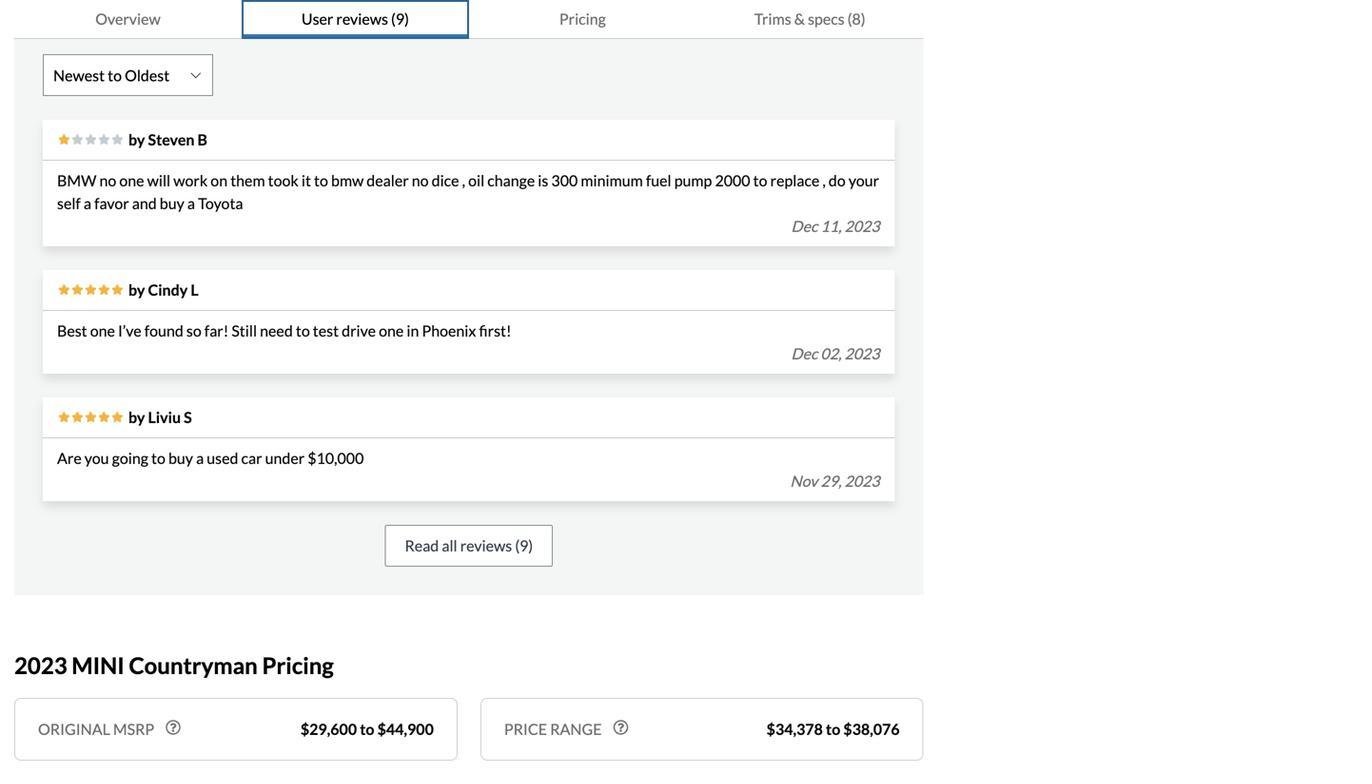 Task type: locate. For each thing, give the bounding box(es) containing it.
by left liviu at the left bottom of the page
[[128, 408, 145, 427]]

dice
[[432, 171, 459, 190]]

1 vertical spatial (9)
[[515, 537, 533, 555]]

, left do
[[823, 171, 826, 190]]

0 horizontal spatial ,
[[462, 171, 465, 190]]

by for by steven  b
[[128, 130, 145, 149]]

trims & specs (8)
[[755, 10, 866, 28]]

in
[[407, 322, 419, 340]]

buy down s
[[168, 449, 193, 468]]

0 horizontal spatial one
[[90, 322, 115, 340]]

11,
[[821, 217, 842, 236]]

0 vertical spatial buy
[[160, 194, 184, 213]]

buy
[[160, 194, 184, 213], [168, 449, 193, 468]]

a left used
[[196, 449, 204, 468]]

bmw
[[57, 171, 96, 190]]

(9) inside read all reviews (9) button
[[515, 537, 533, 555]]

a right self
[[84, 194, 91, 213]]

a
[[84, 194, 91, 213], [187, 194, 195, 213], [196, 449, 204, 468]]

1 vertical spatial by
[[128, 281, 145, 299]]

pricing tab
[[469, 0, 696, 39]]

0 vertical spatial (9)
[[391, 10, 409, 28]]

0 horizontal spatial a
[[84, 194, 91, 213]]

(9)
[[391, 10, 409, 28], [515, 537, 533, 555]]

1 vertical spatial pricing
[[262, 652, 334, 680]]

price
[[504, 720, 547, 739]]

dec
[[791, 217, 818, 236], [791, 345, 818, 363]]

to right it
[[314, 171, 328, 190]]

overview tab
[[14, 0, 242, 39]]

to left test
[[296, 322, 310, 340]]

0 vertical spatial dec
[[791, 217, 818, 236]]

0 vertical spatial by
[[128, 130, 145, 149]]

by cindy l
[[128, 281, 199, 299]]

original msrp
[[38, 720, 154, 739]]

your
[[849, 171, 879, 190]]

2 horizontal spatial a
[[196, 449, 204, 468]]

to inside are you going to buy a used car under $10,000 nov 29, 2023
[[151, 449, 165, 468]]

by for by cindy l
[[128, 281, 145, 299]]

going
[[112, 449, 148, 468]]

0 horizontal spatial reviews
[[336, 10, 388, 28]]

1 , from the left
[[462, 171, 465, 190]]

(9) inside user reviews (9) tab
[[391, 10, 409, 28]]

original
[[38, 720, 110, 739]]

under
[[265, 449, 305, 468]]

one up and
[[119, 171, 144, 190]]

by left steven
[[128, 130, 145, 149]]

1 dec from the top
[[791, 217, 818, 236]]

trims
[[755, 10, 791, 28]]

1 horizontal spatial (9)
[[515, 537, 533, 555]]

a inside are you going to buy a used car under $10,000 nov 29, 2023
[[196, 449, 204, 468]]

2 horizontal spatial one
[[379, 322, 404, 340]]

pricing
[[559, 10, 606, 28], [262, 652, 334, 680]]

300
[[551, 171, 578, 190]]

0 horizontal spatial no
[[99, 171, 116, 190]]

dec left 11,
[[791, 217, 818, 236]]

tab list
[[14, 0, 924, 39]]

2 vertical spatial by
[[128, 408, 145, 427]]

a down work
[[187, 194, 195, 213]]

one left in
[[379, 322, 404, 340]]

dec left 02,
[[791, 345, 818, 363]]

no
[[99, 171, 116, 190], [412, 171, 429, 190]]

user reviews (9)
[[302, 10, 409, 28]]

2023 inside are you going to buy a used car under $10,000 nov 29, 2023
[[845, 472, 880, 491]]

reviews inside tab
[[336, 10, 388, 28]]

1 horizontal spatial reviews
[[460, 537, 512, 555]]

one inside bmw no one will work on them took it to bmw dealer no dice , oil change is 300 minimum  fuel pump 2000 to replace  , do your self a favor and buy a toyota dec 11, 2023
[[119, 171, 144, 190]]

1 vertical spatial reviews
[[460, 537, 512, 555]]

no up favor
[[99, 171, 116, 190]]

one
[[119, 171, 144, 190], [90, 322, 115, 340], [379, 322, 404, 340]]

no left 'dice'
[[412, 171, 429, 190]]

2023 right 11,
[[845, 217, 880, 236]]

minimum
[[581, 171, 643, 190]]

question circle image
[[613, 720, 629, 736]]

still
[[232, 322, 257, 340]]

2023 left mini
[[14, 652, 67, 680]]

,
[[462, 171, 465, 190], [823, 171, 826, 190]]

buy down "will"
[[160, 194, 184, 213]]

to right "going"
[[151, 449, 165, 468]]

0 vertical spatial reviews
[[336, 10, 388, 28]]

to
[[314, 171, 328, 190], [753, 171, 768, 190], [296, 322, 310, 340], [151, 449, 165, 468], [360, 720, 374, 739], [826, 720, 841, 739]]

2023 right 02,
[[845, 345, 880, 363]]

by
[[128, 130, 145, 149], [128, 281, 145, 299], [128, 408, 145, 427]]

test
[[313, 322, 339, 340]]

2023
[[845, 217, 880, 236], [845, 345, 880, 363], [845, 472, 880, 491], [14, 652, 67, 680]]

found
[[144, 322, 183, 340]]

2 dec from the top
[[791, 345, 818, 363]]

you
[[85, 449, 109, 468]]

reviews right user
[[336, 10, 388, 28]]

1 by from the top
[[128, 130, 145, 149]]

3 by from the top
[[128, 408, 145, 427]]

price range
[[504, 720, 602, 739]]

l
[[191, 281, 199, 299]]

1 vertical spatial dec
[[791, 345, 818, 363]]

(8)
[[848, 10, 866, 28]]

0 vertical spatial pricing
[[559, 10, 606, 28]]

pricing inside tab
[[559, 10, 606, 28]]

steven
[[148, 130, 195, 149]]

, left oil
[[462, 171, 465, 190]]

dec inside 'best one i've found so far! still need to test drive one in phoenix first! dec 02, 2023'
[[791, 345, 818, 363]]

used
[[207, 449, 238, 468]]

2 no from the left
[[412, 171, 429, 190]]

one left i've
[[90, 322, 115, 340]]

2 by from the top
[[128, 281, 145, 299]]

0 horizontal spatial (9)
[[391, 10, 409, 28]]

mini
[[72, 652, 125, 680]]

tab list containing overview
[[14, 0, 924, 39]]

1 horizontal spatial one
[[119, 171, 144, 190]]

by left cindy
[[128, 281, 145, 299]]

them
[[230, 171, 265, 190]]

2023 mini countryman pricing
[[14, 652, 334, 680]]

need
[[260, 322, 293, 340]]

dec inside bmw no one will work on them took it to bmw dealer no dice , oil change is 300 minimum  fuel pump 2000 to replace  , do your self a favor and buy a toyota dec 11, 2023
[[791, 217, 818, 236]]

question circle image
[[166, 720, 181, 736]]

1 vertical spatial buy
[[168, 449, 193, 468]]

reviews
[[336, 10, 388, 28], [460, 537, 512, 555]]

(9) right the all
[[515, 537, 533, 555]]

1 horizontal spatial no
[[412, 171, 429, 190]]

range
[[550, 720, 602, 739]]

do
[[829, 171, 846, 190]]

1 horizontal spatial pricing
[[559, 10, 606, 28]]

replace
[[770, 171, 820, 190]]

2023 right the 29,
[[845, 472, 880, 491]]

$10,000
[[308, 449, 364, 468]]

are you going to buy a used car under $10,000 nov 29, 2023
[[57, 449, 880, 491]]

first!
[[479, 322, 512, 340]]

$38,076
[[844, 720, 900, 739]]

reviews right the all
[[460, 537, 512, 555]]

1 horizontal spatial ,
[[823, 171, 826, 190]]

(9) right user
[[391, 10, 409, 28]]



Task type: describe. For each thing, give the bounding box(es) containing it.
fuel
[[646, 171, 671, 190]]

are
[[57, 449, 82, 468]]

specs
[[808, 10, 845, 28]]

to right the $29,600
[[360, 720, 374, 739]]

$34,378 to $38,076
[[767, 720, 900, 739]]

msrp
[[113, 720, 154, 739]]

by liviu s
[[128, 408, 192, 427]]

by steven  b
[[128, 130, 207, 149]]

&
[[794, 10, 805, 28]]

all
[[442, 537, 457, 555]]

2000
[[715, 171, 750, 190]]

favor
[[94, 194, 129, 213]]

buy inside are you going to buy a used car under $10,000 nov 29, 2023
[[168, 449, 193, 468]]

read all reviews (9) button
[[385, 525, 553, 567]]

on
[[211, 171, 228, 190]]

bmw
[[331, 171, 364, 190]]

2023 inside bmw no one will work on them took it to bmw dealer no dice , oil change is 300 minimum  fuel pump 2000 to replace  , do your self a favor and buy a toyota dec 11, 2023
[[845, 217, 880, 236]]

$44,900
[[377, 720, 434, 739]]

i've
[[118, 322, 141, 340]]

1 horizontal spatial a
[[187, 194, 195, 213]]

to inside 'best one i've found so far! still need to test drive one in phoenix first! dec 02, 2023'
[[296, 322, 310, 340]]

reviews inside button
[[460, 537, 512, 555]]

read
[[405, 537, 439, 555]]

car
[[241, 449, 262, 468]]

countryman
[[129, 652, 258, 680]]

toyota
[[198, 194, 243, 213]]

trims & specs (8) tab
[[696, 0, 924, 39]]

oil
[[468, 171, 485, 190]]

took
[[268, 171, 299, 190]]

is
[[538, 171, 548, 190]]

will
[[147, 171, 170, 190]]

by for by liviu s
[[128, 408, 145, 427]]

liviu
[[148, 408, 181, 427]]

to right $34,378
[[826, 720, 841, 739]]

phoenix
[[422, 322, 476, 340]]

bmw no one will work on them took it to bmw dealer no dice , oil change is 300 minimum  fuel pump 2000 to replace  , do your self a favor and buy a toyota dec 11, 2023
[[57, 171, 880, 236]]

dealer
[[367, 171, 409, 190]]

$29,600 to $44,900
[[301, 720, 434, 739]]

user
[[302, 10, 333, 28]]

1 no from the left
[[99, 171, 116, 190]]

02,
[[821, 345, 842, 363]]

nov
[[790, 472, 818, 491]]

and
[[132, 194, 157, 213]]

cindy
[[148, 281, 188, 299]]

so
[[186, 322, 201, 340]]

work
[[173, 171, 208, 190]]

2023 inside 'best one i've found so far! still need to test drive one in phoenix first! dec 02, 2023'
[[845, 345, 880, 363]]

29,
[[821, 472, 842, 491]]

user reviews (9) tab
[[242, 0, 469, 39]]

2 , from the left
[[823, 171, 826, 190]]

best one i've found so far! still need to test drive one in phoenix first! dec 02, 2023
[[57, 322, 880, 363]]

$34,378
[[767, 720, 823, 739]]

best
[[57, 322, 87, 340]]

buy inside bmw no one will work on them took it to bmw dealer no dice , oil change is 300 minimum  fuel pump 2000 to replace  , do your self a favor and buy a toyota dec 11, 2023
[[160, 194, 184, 213]]

s
[[184, 408, 192, 427]]

0 horizontal spatial pricing
[[262, 652, 334, 680]]

read all reviews (9)
[[405, 537, 533, 555]]

overview
[[95, 10, 161, 28]]

far!
[[204, 322, 229, 340]]

b
[[198, 130, 207, 149]]

pump
[[674, 171, 712, 190]]

$29,600
[[301, 720, 357, 739]]

change
[[487, 171, 535, 190]]

to right 2000
[[753, 171, 768, 190]]

it
[[302, 171, 311, 190]]

self
[[57, 194, 81, 213]]

drive
[[342, 322, 376, 340]]



Task type: vqa. For each thing, say whether or not it's contained in the screenshot.
away) to the right
no



